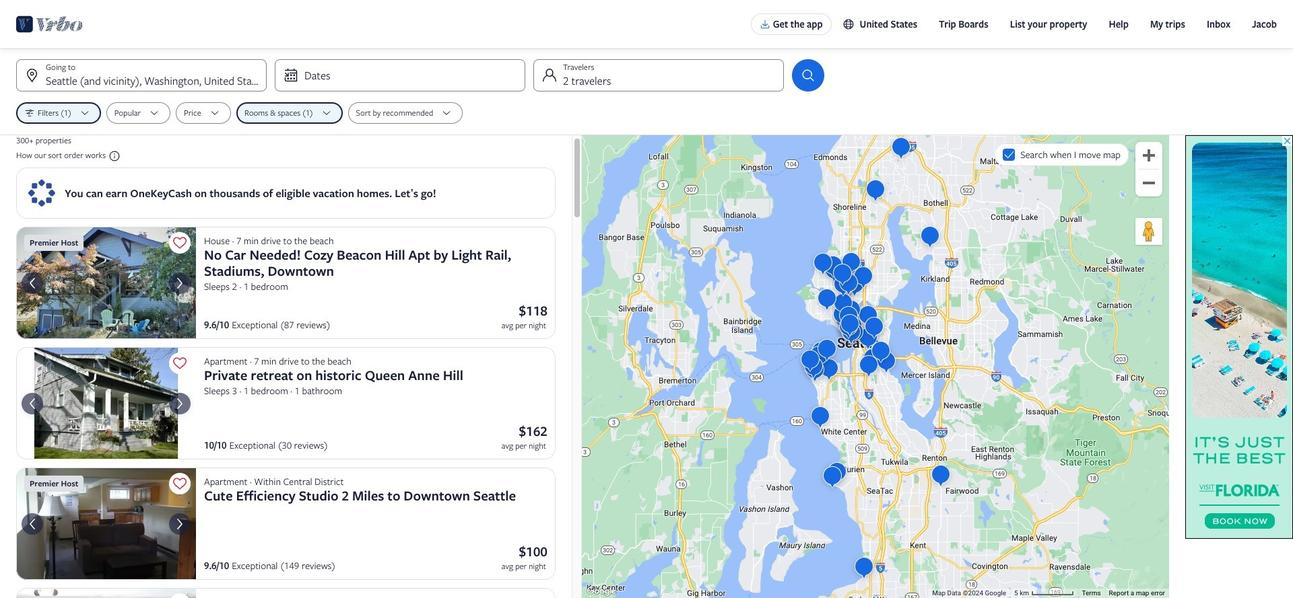Task type: locate. For each thing, give the bounding box(es) containing it.
show next image for no car needed! cozy beacon hill apt by light rail, stadiums, downtown image
[[172, 275, 188, 291]]

show next image for private retreat on historic queen anne hill image
[[172, 396, 188, 412]]

exterior image
[[16, 227, 196, 339]]

small image
[[842, 18, 860, 30]]

one key blue tier image
[[27, 178, 57, 208]]

vrbo logo image
[[16, 13, 83, 35]]

show previous image for private retreat on historic queen anne hill image
[[24, 396, 40, 412]]

show previous image for cute efficiency studio 2 miles to downtown seattle image
[[24, 516, 40, 532]]

property grounds image
[[16, 589, 196, 599]]

show previous image for no car needed! cozy beacon hill apt by light rail, stadiums, downtown image
[[24, 275, 40, 291]]



Task type: describe. For each thing, give the bounding box(es) containing it.
google image
[[585, 585, 617, 599]]

interior image
[[16, 468, 196, 581]]

search image
[[800, 67, 816, 84]]

the entire top floor of this classic craftsman bungalow home is yours. image
[[16, 348, 196, 460]]

small image
[[106, 150, 121, 162]]

map region
[[582, 135, 1169, 599]]

show next image for cute efficiency studio 2 miles to downtown seattle image
[[172, 516, 188, 532]]

download the app button image
[[760, 19, 770, 30]]



Task type: vqa. For each thing, say whether or not it's contained in the screenshot.
Download the app button icon
yes



